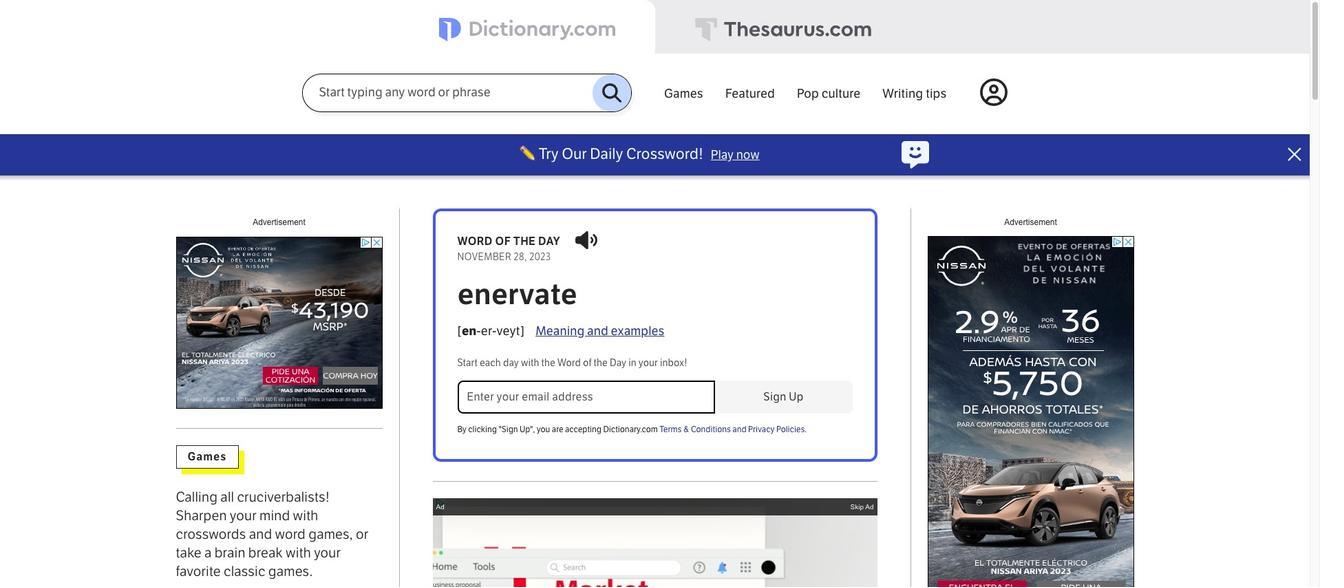 Task type: describe. For each thing, give the bounding box(es) containing it.
terms & conditions and privacy policies. link
[[660, 425, 807, 434]]

Start typing any word or phrase text field
[[303, 85, 593, 101]]

crossword!
[[627, 145, 704, 163]]

inbox!
[[660, 358, 688, 369]]

play now
[[711, 147, 760, 163]]

meaning and examples link
[[536, 321, 665, 341]]

[ en -er-veyt ]
[[458, 323, 525, 339]]

cruciverbalists!
[[237, 488, 330, 505]]

you
[[537, 425, 550, 434]]

a
[[204, 544, 212, 561]]

enervate:
[[444, 512, 492, 524]]

games,
[[309, 526, 353, 542]]

privacy
[[749, 425, 775, 434]]

2023
[[530, 251, 551, 263]]

advertisement for 2nd 'advertisement' region from left
[[1005, 217, 1058, 227]]

the inside video player region
[[536, 512, 551, 524]]

terms
[[660, 425, 682, 434]]

1 vertical spatial with
[[293, 507, 318, 524]]

sign up
[[764, 390, 804, 403]]

our
[[562, 145, 587, 163]]

word of the day
[[458, 235, 561, 248]]

classic
[[224, 563, 265, 579]]

"sign
[[499, 425, 518, 434]]

2 vertical spatial with
[[286, 544, 311, 561]]

switch site tab list
[[0, 0, 1310, 55]]

✕ button
[[1280, 134, 1310, 175]]

2 advertisement region from the left
[[928, 236, 1134, 587]]

28,
[[514, 251, 527, 263]]

writing
[[883, 86, 924, 101]]

sign
[[764, 390, 787, 403]]

conditions
[[691, 425, 731, 434]]

pop
[[797, 86, 819, 101]]

0 horizontal spatial your
[[230, 507, 257, 524]]

featured
[[726, 86, 775, 101]]

sign up button
[[715, 381, 853, 414]]

pop culture link
[[786, 79, 872, 105]]

✏️
[[520, 145, 536, 163]]

november
[[458, 251, 512, 263]]

writing tips
[[883, 86, 947, 101]]

up",
[[520, 425, 535, 434]]

each
[[480, 358, 501, 369]]

-
[[477, 323, 481, 339]]

enervate
[[458, 277, 578, 312]]

1 horizontal spatial day
[[610, 358, 627, 369]]

crosswords
[[176, 526, 246, 542]]

advertisement for first 'advertisement' region from the left
[[253, 217, 306, 227]]

pages menu element
[[653, 70, 1008, 134]]

and inside calling all cruciverbalists! sharpen your mind with crosswords and word games, or take a brain break with your favorite classic games.
[[249, 526, 272, 542]]

all
[[221, 488, 234, 505]]

writing tips link
[[872, 79, 958, 105]]

skip
[[851, 503, 864, 511]]

word
[[275, 526, 306, 542]]

2 horizontal spatial your
[[639, 358, 658, 369]]

skip ad
[[851, 503, 874, 511]]

mind
[[260, 507, 290, 524]]

✕
[[1288, 144, 1303, 165]]

up
[[789, 390, 804, 403]]

break
[[248, 544, 283, 561]]

&
[[684, 425, 690, 434]]

accepting
[[565, 425, 602, 434]]

pop culture
[[797, 86, 861, 101]]

calling
[[176, 488, 218, 505]]

enervate link
[[458, 277, 853, 312]]



Task type: vqa. For each thing, say whether or not it's contained in the screenshot.
policies.
yes



Task type: locate. For each thing, give the bounding box(es) containing it.
games link
[[653, 79, 715, 105]]

0 horizontal spatial word
[[458, 235, 493, 248]]

2 vertical spatial of
[[524, 512, 533, 524]]

0 vertical spatial games
[[664, 86, 704, 101]]

2 vertical spatial and
[[249, 526, 272, 542]]

meaning
[[536, 323, 585, 339]]

with up games.
[[286, 544, 311, 561]]

of
[[495, 235, 511, 248], [583, 358, 592, 369], [524, 512, 533, 524]]

sharpen
[[176, 507, 227, 524]]

take
[[176, 544, 202, 561]]

veyt
[[497, 323, 520, 339]]

by clicking "sign up", you are accepting dictionary.com terms & conditions and privacy policies.
[[458, 425, 807, 434]]

ad up 'enervate:'
[[436, 503, 445, 511]]

favorite
[[176, 563, 221, 579]]

of inside video player region
[[524, 512, 533, 524]]

brain
[[215, 544, 246, 561]]

1 vertical spatial your
[[230, 507, 257, 524]]

2 horizontal spatial word
[[558, 358, 581, 369]]

1 horizontal spatial day
[[538, 235, 561, 248]]

0 horizontal spatial day
[[554, 512, 574, 524]]

0 vertical spatial your
[[639, 358, 658, 369]]

start
[[458, 358, 478, 369]]

0 vertical spatial of
[[495, 235, 511, 248]]

1 vertical spatial games
[[188, 450, 227, 463]]

0 vertical spatial and
[[587, 323, 609, 339]]

advertisement
[[253, 217, 306, 227], [1005, 217, 1058, 227]]

en
[[462, 323, 477, 339]]

games inside pages menu element
[[664, 86, 704, 101]]

0 vertical spatial day
[[610, 358, 627, 369]]

try
[[539, 145, 559, 163]]

0 horizontal spatial ad
[[436, 503, 445, 511]]

games.
[[268, 563, 313, 579]]

daily
[[590, 145, 624, 163]]

0 horizontal spatial advertisement region
[[176, 236, 382, 409]]

examples
[[611, 323, 665, 339]]

start each day with the word of the day in your inbox!
[[458, 358, 688, 369]]

✏️ try our daily crossword!
[[520, 145, 704, 163]]

november 28, 2023
[[458, 251, 551, 263]]

day right each
[[503, 358, 519, 369]]

2 vertical spatial word
[[495, 512, 521, 524]]

2 ad from the left
[[866, 503, 874, 511]]

your down games,
[[314, 544, 341, 561]]

ad right "skip"
[[866, 503, 874, 511]]

of up november 28, 2023
[[495, 235, 511, 248]]

ad
[[436, 503, 445, 511], [866, 503, 874, 511]]

meaning and examples
[[536, 323, 665, 339]]

enervate: word of the day
[[444, 512, 574, 524]]

word down meaning
[[558, 358, 581, 369]]

clicking
[[468, 425, 497, 434]]

1 vertical spatial and
[[733, 425, 747, 434]]

Enter your email address text field
[[458, 381, 715, 414]]

1 ad from the left
[[436, 503, 445, 511]]

calling all cruciverbalists! sharpen your mind with crosswords and word games, or take a brain break with your favorite classic games.
[[176, 488, 369, 579]]

1 horizontal spatial word
[[495, 512, 521, 524]]

word right 'enervate:'
[[495, 512, 521, 524]]

0 vertical spatial day
[[538, 235, 561, 248]]

2 advertisement from the left
[[1005, 217, 1058, 227]]

word up november on the left of page
[[458, 235, 493, 248]]

and
[[587, 323, 609, 339], [733, 425, 747, 434], [249, 526, 272, 542]]

0 horizontal spatial games
[[188, 450, 227, 463]]

0 horizontal spatial and
[[249, 526, 272, 542]]

day
[[610, 358, 627, 369], [554, 512, 574, 524]]

1 advertisement region from the left
[[176, 236, 382, 409]]

0 horizontal spatial of
[[495, 235, 511, 248]]

advertisement region
[[176, 236, 382, 409], [928, 236, 1134, 587]]

the
[[514, 235, 536, 248], [542, 358, 556, 369], [594, 358, 608, 369], [536, 512, 551, 524]]

now
[[737, 147, 760, 163]]

culture
[[822, 86, 861, 101]]

word inside video player region
[[495, 512, 521, 524]]

1 advertisement from the left
[[253, 217, 306, 227]]

1 vertical spatial day
[[554, 512, 574, 524]]

0 horizontal spatial day
[[503, 358, 519, 369]]

play
[[711, 147, 734, 163]]

0 vertical spatial word
[[458, 235, 493, 248]]

439
[[464, 527, 479, 538]]

1 horizontal spatial advertisement
[[1005, 217, 1058, 227]]

1 vertical spatial of
[[583, 358, 592, 369]]

with
[[521, 358, 540, 369], [293, 507, 318, 524], [286, 544, 311, 561]]

1 vertical spatial day
[[503, 358, 519, 369]]

2 horizontal spatial and
[[733, 425, 747, 434]]

]
[[520, 323, 525, 339]]

and left privacy
[[733, 425, 747, 434]]

your right in
[[639, 358, 658, 369]]

games
[[664, 86, 704, 101], [188, 450, 227, 463]]

of right 'enervate:'
[[524, 512, 533, 524]]

play now link
[[711, 147, 760, 163]]

dictionary.com
[[603, 425, 658, 434]]

games up crossword!
[[664, 86, 704, 101]]

are
[[552, 425, 564, 434]]

1 horizontal spatial of
[[524, 512, 533, 524]]

1 horizontal spatial advertisement region
[[928, 236, 1134, 587]]

0 horizontal spatial advertisement
[[253, 217, 306, 227]]

your down all
[[230, 507, 257, 524]]

0 vertical spatial with
[[521, 358, 540, 369]]

in
[[629, 358, 637, 369]]

1 horizontal spatial games
[[664, 86, 704, 101]]

2 horizontal spatial of
[[583, 358, 592, 369]]

policies.
[[777, 425, 807, 434]]

of up enter your email address text field at the bottom of the page
[[583, 358, 592, 369]]

day inside video player region
[[554, 512, 574, 524]]

1 horizontal spatial ad
[[866, 503, 874, 511]]

1 horizontal spatial your
[[314, 544, 341, 561]]

featured link
[[715, 79, 786, 105]]

day
[[538, 235, 561, 248], [503, 358, 519, 369]]

your
[[639, 358, 658, 369], [230, 507, 257, 524], [314, 544, 341, 561]]

video player region
[[433, 499, 878, 587]]

with down ]
[[521, 358, 540, 369]]

games up calling
[[188, 450, 227, 463]]

and right meaning
[[587, 323, 609, 339]]

1 vertical spatial word
[[558, 358, 581, 369]]

day up 2023
[[538, 235, 561, 248]]

with up word
[[293, 507, 318, 524]]

by
[[458, 425, 467, 434]]

er-
[[481, 323, 497, 339]]

or
[[356, 526, 369, 542]]

and up break
[[249, 526, 272, 542]]

[
[[458, 323, 462, 339]]

1 horizontal spatial and
[[587, 323, 609, 339]]

word
[[458, 235, 493, 248], [558, 358, 581, 369], [495, 512, 521, 524]]

tips
[[926, 86, 947, 101]]

2 vertical spatial your
[[314, 544, 341, 561]]



